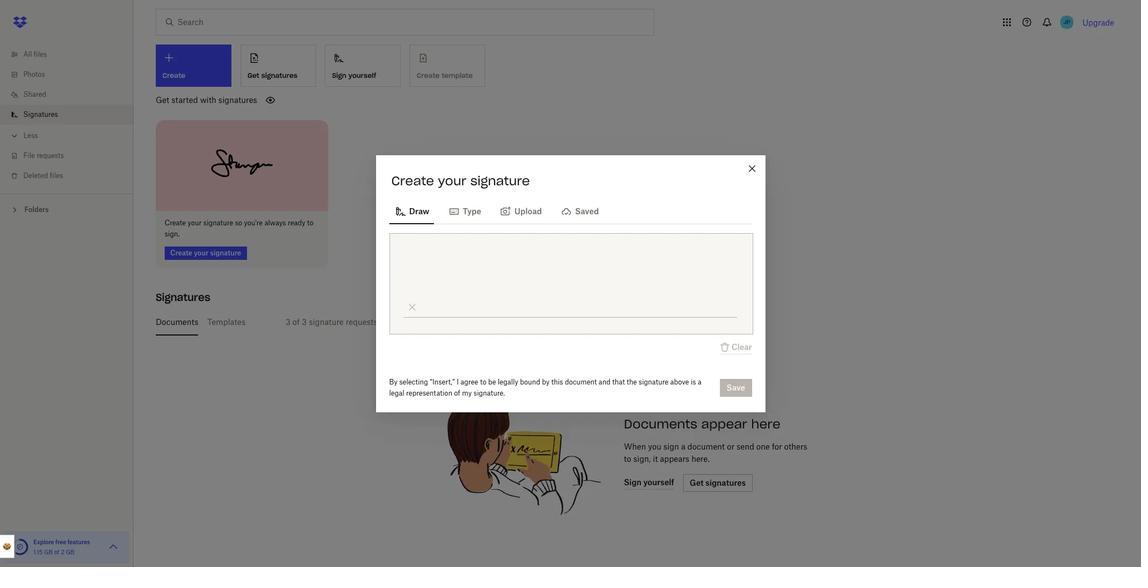 Task type: describe. For each thing, give the bounding box(es) containing it.
get for get signatures
[[248, 71, 259, 79]]

yourself inside tab list
[[469, 317, 498, 326]]

file
[[23, 151, 35, 160]]

create your signature dialog
[[376, 155, 766, 412]]

free
[[55, 539, 66, 545]]

get signatures
[[248, 71, 298, 79]]

files for deleted files
[[50, 171, 63, 180]]

unlimited.
[[508, 317, 546, 326]]

create for create your signature so you're always ready to sign.
[[165, 218, 186, 227]]

quota usage element
[[11, 538, 29, 556]]

"insert,"
[[430, 378, 455, 386]]

list containing all files
[[0, 38, 134, 194]]

document inside when you sign a document or send one for others to sign, it appears here.
[[688, 442, 725, 451]]

legal
[[389, 389, 404, 397]]

file requests link
[[9, 146, 134, 166]]

signatures inside get signatures button
[[261, 71, 298, 79]]

i
[[457, 378, 459, 386]]

legally
[[498, 378, 518, 386]]

create your signature
[[392, 173, 530, 188]]

signature inside by selecting "insert," i agree to be legally bound by this document and that the signature above is a legal representation of my signature.
[[639, 378, 669, 386]]

by
[[542, 378, 550, 386]]

tab list containing documents
[[156, 309, 1119, 335]]

0 horizontal spatial requests
[[37, 151, 64, 160]]

create your signature so you're always ready to sign.
[[165, 218, 313, 238]]

be
[[488, 378, 496, 386]]

get for get started with signatures
[[156, 95, 169, 105]]

photos link
[[9, 65, 134, 85]]

upgrade link
[[1083, 18, 1115, 27]]

sign
[[664, 442, 679, 451]]

1 horizontal spatial of
[[293, 317, 300, 326]]

sign
[[332, 71, 346, 79]]

1 vertical spatial signatures
[[156, 291, 210, 304]]

a inside by selecting "insert," i agree to be legally bound by this document and that the signature above is a legal representation of my signature.
[[698, 378, 702, 386]]

create for create your signature
[[392, 173, 434, 188]]

draw
[[409, 206, 429, 216]]

file requests
[[23, 151, 64, 160]]

sign,
[[634, 454, 651, 463]]

signature.
[[474, 389, 505, 397]]

yourself inside button
[[349, 71, 376, 79]]

sign yourself button
[[325, 45, 401, 87]]

1.15
[[33, 549, 43, 555]]

sign yourself
[[332, 71, 376, 79]]

signing
[[438, 317, 467, 326]]

documents for documents
[[156, 317, 198, 326]]

a inside when you sign a document or send one for others to sign, it appears here.
[[681, 442, 686, 451]]

send
[[737, 442, 755, 451]]

started
[[172, 95, 198, 105]]

less image
[[9, 130, 20, 141]]

my
[[462, 389, 472, 397]]

type
[[463, 206, 481, 216]]

your for create your signature so you're always ready to sign.
[[188, 218, 202, 227]]

1 vertical spatial requests
[[346, 317, 378, 326]]

your for create your signature
[[438, 173, 467, 188]]

agree
[[461, 378, 478, 386]]

shared link
[[9, 85, 134, 105]]

others
[[784, 442, 808, 451]]

by selecting "insert," i agree to be legally bound by this document and that the signature above is a legal representation of my signature.
[[389, 378, 702, 397]]

deleted
[[23, 171, 48, 180]]

signatures inside "link"
[[23, 110, 58, 119]]

shared
[[23, 90, 46, 99]]

signature inside create your signature so you're always ready to sign.
[[203, 218, 233, 227]]

explore free features 1.15 gb of 2 gb
[[33, 539, 90, 555]]

signatures link
[[9, 105, 134, 125]]

appears
[[660, 454, 690, 463]]

folders button
[[0, 201, 134, 218]]

of inside by selecting "insert," i agree to be legally bound by this document and that the signature above is a legal representation of my signature.
[[454, 389, 460, 397]]

3 of 3 signature requests left this month. signing yourself is unlimited.
[[286, 317, 546, 326]]

1 3 from the left
[[286, 317, 291, 326]]

dropbox image
[[9, 11, 31, 33]]

get signatures button
[[240, 45, 316, 87]]

get started with signatures
[[156, 95, 257, 105]]

0 horizontal spatial is
[[500, 317, 506, 326]]

upgrade
[[1083, 18, 1115, 27]]

one
[[757, 442, 770, 451]]

0 horizontal spatial signatures
[[218, 95, 257, 105]]



Task type: vqa. For each thing, say whether or not it's contained in the screenshot.
your within Create Your Signature So You'Re Always Ready To Sign.
yes



Task type: locate. For each thing, give the bounding box(es) containing it.
create
[[392, 173, 434, 188], [165, 218, 186, 227]]

your left so
[[188, 218, 202, 227]]

you're
[[244, 218, 263, 227]]

of
[[293, 317, 300, 326], [454, 389, 460, 397], [54, 549, 59, 555]]

create up draw
[[392, 173, 434, 188]]

always
[[265, 218, 286, 227]]

1 vertical spatial to
[[480, 378, 487, 386]]

0 horizontal spatial this
[[394, 317, 408, 326]]

month.
[[410, 317, 436, 326]]

explore
[[33, 539, 54, 545]]

that
[[613, 378, 625, 386]]

signatures
[[23, 110, 58, 119], [156, 291, 210, 304]]

files
[[34, 50, 47, 58], [50, 171, 63, 180]]

0 horizontal spatial files
[[34, 50, 47, 58]]

1 horizontal spatial get
[[248, 71, 259, 79]]

gb right 2
[[66, 549, 74, 555]]

all files
[[23, 50, 47, 58]]

your inside create your signature so you're always ready to sign.
[[188, 218, 202, 227]]

1 horizontal spatial create
[[392, 173, 434, 188]]

1 vertical spatial a
[[681, 442, 686, 451]]

1 horizontal spatial gb
[[66, 549, 74, 555]]

to
[[307, 218, 313, 227], [480, 378, 487, 386], [624, 454, 631, 463]]

documents left templates
[[156, 317, 198, 326]]

0 horizontal spatial a
[[681, 442, 686, 451]]

saved
[[575, 206, 599, 216]]

signatures down shared
[[23, 110, 58, 119]]

0 vertical spatial get
[[248, 71, 259, 79]]

tab list containing draw
[[389, 197, 752, 224]]

is inside by selecting "insert," i agree to be legally bound by this document and that the signature above is a legal representation of my signature.
[[691, 378, 696, 386]]

is
[[500, 317, 506, 326], [691, 378, 696, 386]]

get
[[248, 71, 259, 79], [156, 95, 169, 105]]

create inside dialog
[[392, 173, 434, 188]]

0 horizontal spatial documents
[[156, 317, 198, 326]]

to inside create your signature so you're always ready to sign.
[[307, 218, 313, 227]]

documents for documents appear here
[[624, 416, 698, 432]]

0 vertical spatial a
[[698, 378, 702, 386]]

tab list inside create your signature dialog
[[389, 197, 752, 224]]

to down when
[[624, 454, 631, 463]]

less
[[23, 131, 38, 140]]

1 vertical spatial this
[[552, 378, 563, 386]]

to right ready
[[307, 218, 313, 227]]

1 vertical spatial yourself
[[469, 317, 498, 326]]

here
[[751, 416, 781, 432]]

of inside explore free features 1.15 gb of 2 gb
[[54, 549, 59, 555]]

create up sign.
[[165, 218, 186, 227]]

1 horizontal spatial your
[[438, 173, 467, 188]]

features
[[68, 539, 90, 545]]

1 horizontal spatial document
[[688, 442, 725, 451]]

1 horizontal spatial a
[[698, 378, 702, 386]]

1 vertical spatial document
[[688, 442, 725, 451]]

2
[[61, 549, 64, 555]]

2 horizontal spatial to
[[624, 454, 631, 463]]

upload
[[515, 206, 542, 216]]

list
[[0, 38, 134, 194]]

0 vertical spatial requests
[[37, 151, 64, 160]]

it
[[653, 454, 658, 463]]

you
[[648, 442, 662, 451]]

with
[[200, 95, 216, 105]]

0 vertical spatial document
[[565, 378, 597, 386]]

1 horizontal spatial is
[[691, 378, 696, 386]]

1 horizontal spatial requests
[[346, 317, 378, 326]]

1 horizontal spatial signatures
[[261, 71, 298, 79]]

0 vertical spatial yourself
[[349, 71, 376, 79]]

0 vertical spatial files
[[34, 50, 47, 58]]

1 horizontal spatial files
[[50, 171, 63, 180]]

0 horizontal spatial get
[[156, 95, 169, 105]]

signatures
[[261, 71, 298, 79], [218, 95, 257, 105]]

get up 'get started with signatures'
[[248, 71, 259, 79]]

yourself right signing
[[469, 317, 498, 326]]

deleted files link
[[9, 166, 134, 186]]

files for all files
[[34, 50, 47, 58]]

to inside by selecting "insert," i agree to be legally bound by this document and that the signature above is a legal representation of my signature.
[[480, 378, 487, 386]]

this right by in the left of the page
[[552, 378, 563, 386]]

is right above
[[691, 378, 696, 386]]

the
[[627, 378, 637, 386]]

2 gb from the left
[[66, 549, 74, 555]]

0 horizontal spatial gb
[[44, 549, 53, 555]]

for
[[772, 442, 782, 451]]

0 vertical spatial this
[[394, 317, 408, 326]]

requests
[[37, 151, 64, 160], [346, 317, 378, 326]]

left
[[380, 317, 392, 326]]

photos
[[23, 70, 45, 78]]

document up here.
[[688, 442, 725, 451]]

1 horizontal spatial documents
[[624, 416, 698, 432]]

yourself right the sign
[[349, 71, 376, 79]]

get left started
[[156, 95, 169, 105]]

a right 'sign'
[[681, 442, 686, 451]]

1 horizontal spatial to
[[480, 378, 487, 386]]

0 vertical spatial signatures
[[261, 71, 298, 79]]

gb right 1.15
[[44, 549, 53, 555]]

ready
[[288, 218, 305, 227]]

folders
[[24, 205, 49, 214]]

1 vertical spatial is
[[691, 378, 696, 386]]

by
[[389, 378, 398, 386]]

so
[[235, 218, 242, 227]]

to left be
[[480, 378, 487, 386]]

documents tab
[[156, 309, 198, 335]]

is left unlimited.
[[500, 317, 506, 326]]

a right above
[[698, 378, 702, 386]]

signature
[[470, 173, 530, 188], [203, 218, 233, 227], [309, 317, 344, 326], [639, 378, 669, 386]]

1 horizontal spatial this
[[552, 378, 563, 386]]

0 vertical spatial of
[[293, 317, 300, 326]]

sign.
[[165, 230, 180, 238]]

here.
[[692, 454, 710, 463]]

0 horizontal spatial your
[[188, 218, 202, 227]]

to inside when you sign a document or send one for others to sign, it appears here.
[[624, 454, 631, 463]]

2 vertical spatial of
[[54, 549, 59, 555]]

this right left
[[394, 317, 408, 326]]

deleted files
[[23, 171, 63, 180]]

documents up "you"
[[624, 416, 698, 432]]

signatures up documents tab
[[156, 291, 210, 304]]

selecting
[[399, 378, 428, 386]]

1 gb from the left
[[44, 549, 53, 555]]

3
[[286, 317, 291, 326], [302, 317, 307, 326]]

documents
[[156, 317, 198, 326], [624, 416, 698, 432]]

or
[[727, 442, 735, 451]]

templates tab
[[207, 309, 246, 335]]

and
[[599, 378, 611, 386]]

0 horizontal spatial create
[[165, 218, 186, 227]]

1 vertical spatial get
[[156, 95, 169, 105]]

yourself
[[349, 71, 376, 79], [469, 317, 498, 326]]

1 vertical spatial of
[[454, 389, 460, 397]]

1 horizontal spatial signatures
[[156, 291, 210, 304]]

1 vertical spatial signatures
[[218, 95, 257, 105]]

0 horizontal spatial signatures
[[23, 110, 58, 119]]

files right all
[[34, 50, 47, 58]]

appear
[[701, 416, 748, 432]]

documents appear here
[[624, 416, 781, 432]]

get inside button
[[248, 71, 259, 79]]

requests left left
[[346, 317, 378, 326]]

create inside create your signature so you're always ready to sign.
[[165, 218, 186, 227]]

tab list
[[389, 197, 752, 224], [156, 309, 1119, 335]]

2 vertical spatial to
[[624, 454, 631, 463]]

1 horizontal spatial yourself
[[469, 317, 498, 326]]

signatures list item
[[0, 105, 134, 125]]

bound
[[520, 378, 540, 386]]

2 horizontal spatial of
[[454, 389, 460, 397]]

when you sign a document or send one for others to sign, it appears here.
[[624, 442, 808, 463]]

all files link
[[9, 45, 134, 65]]

0 vertical spatial to
[[307, 218, 313, 227]]

your up type
[[438, 173, 467, 188]]

0 vertical spatial documents
[[156, 317, 198, 326]]

0 vertical spatial signatures
[[23, 110, 58, 119]]

document left and
[[565, 378, 597, 386]]

1 vertical spatial documents
[[624, 416, 698, 432]]

files right deleted
[[50, 171, 63, 180]]

templates
[[207, 317, 246, 326]]

your
[[438, 173, 467, 188], [188, 218, 202, 227]]

this inside by selecting "insert," i agree to be legally bound by this document and that the signature above is a legal representation of my signature.
[[552, 378, 563, 386]]

above
[[671, 378, 689, 386]]

0 vertical spatial tab list
[[389, 197, 752, 224]]

all
[[23, 50, 32, 58]]

0 horizontal spatial of
[[54, 549, 59, 555]]

this
[[394, 317, 408, 326], [552, 378, 563, 386]]

representation
[[406, 389, 452, 397]]

when
[[624, 442, 646, 451]]

1 vertical spatial create
[[165, 218, 186, 227]]

0 horizontal spatial 3
[[286, 317, 291, 326]]

your inside dialog
[[438, 173, 467, 188]]

1 vertical spatial tab list
[[156, 309, 1119, 335]]

2 3 from the left
[[302, 317, 307, 326]]

0 vertical spatial create
[[392, 173, 434, 188]]

1 vertical spatial your
[[188, 218, 202, 227]]

document
[[565, 378, 597, 386], [688, 442, 725, 451]]

1 vertical spatial files
[[50, 171, 63, 180]]

document inside by selecting "insert," i agree to be legally bound by this document and that the signature above is a legal representation of my signature.
[[565, 378, 597, 386]]

0 horizontal spatial document
[[565, 378, 597, 386]]

a
[[698, 378, 702, 386], [681, 442, 686, 451]]

0 horizontal spatial yourself
[[349, 71, 376, 79]]

0 vertical spatial your
[[438, 173, 467, 188]]

gb
[[44, 549, 53, 555], [66, 549, 74, 555]]

requests right file
[[37, 151, 64, 160]]

0 vertical spatial is
[[500, 317, 506, 326]]

0 horizontal spatial to
[[307, 218, 313, 227]]

1 horizontal spatial 3
[[302, 317, 307, 326]]



